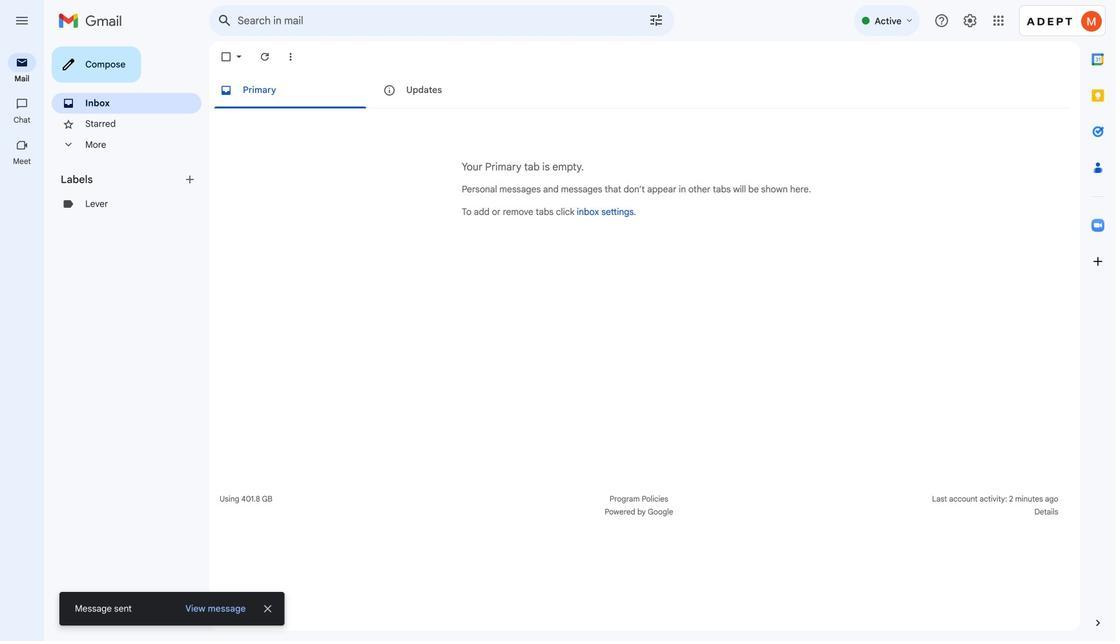 Task type: vqa. For each thing, say whether or not it's contained in the screenshot.
19th row from the top of the page
no



Task type: locate. For each thing, give the bounding box(es) containing it.
refresh image
[[258, 50, 271, 63]]

0 horizontal spatial tab list
[[209, 72, 1070, 109]]

navigation
[[0, 41, 45, 642]]

footer
[[209, 493, 1070, 519]]

main content
[[209, 72, 1070, 280]]

settings image
[[963, 13, 978, 28]]

alert
[[21, 30, 1096, 626]]

advanced search options image
[[644, 7, 669, 33]]

Search in mail search field
[[209, 5, 675, 36]]

tab list
[[1080, 41, 1117, 595], [209, 72, 1070, 109]]

heading
[[0, 74, 44, 84], [0, 115, 44, 125], [0, 156, 44, 167], [61, 173, 184, 186]]

None checkbox
[[220, 50, 233, 63]]

updates tab
[[373, 72, 536, 109]]

1 horizontal spatial tab list
[[1080, 41, 1117, 595]]

primary tab
[[209, 72, 372, 109]]

main menu image
[[14, 13, 30, 28]]



Task type: describe. For each thing, give the bounding box(es) containing it.
search in mail image
[[213, 9, 237, 32]]

gmail image
[[58, 8, 129, 34]]

Search in mail text field
[[238, 14, 613, 27]]

more email options image
[[284, 50, 297, 63]]

support image
[[934, 13, 950, 28]]



